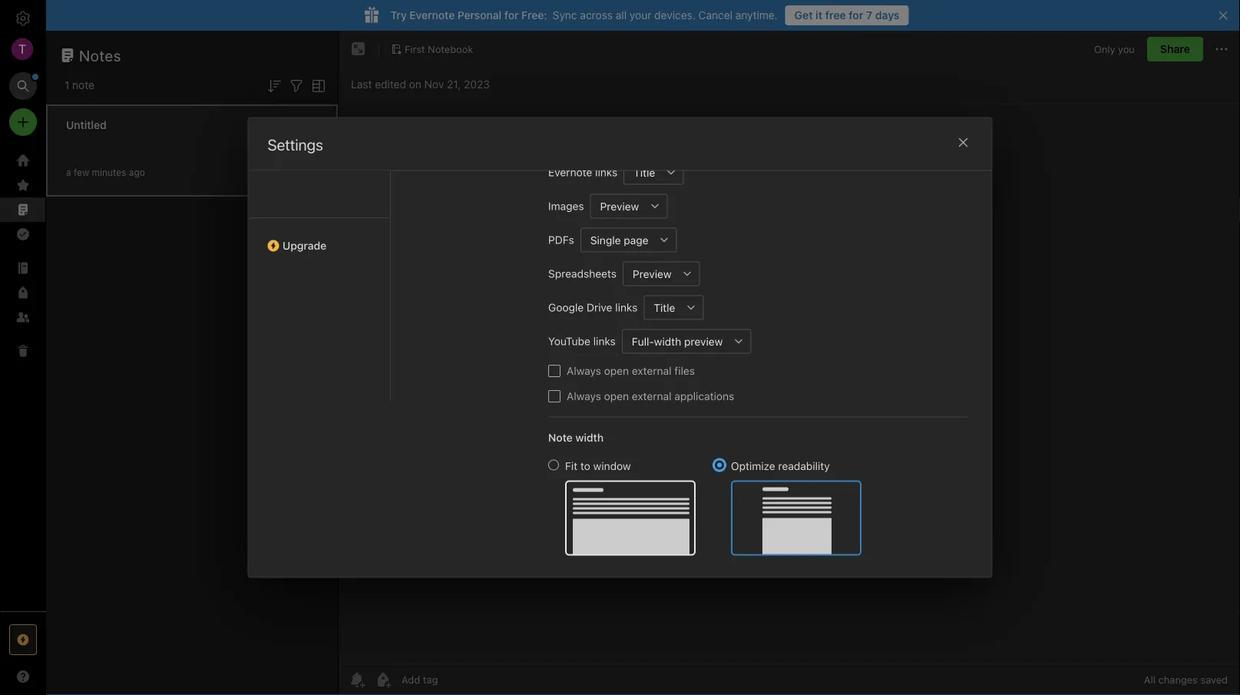 Task type: locate. For each thing, give the bounding box(es) containing it.
for
[[505, 9, 519, 22], [849, 9, 864, 22]]

always right always open external files option
[[567, 365, 601, 377]]

0 vertical spatial preview
[[600, 200, 639, 213]]

preview button down 'page' on the top of the page
[[623, 262, 675, 286]]

cancel
[[699, 9, 733, 22]]

get it free for 7 days button
[[786, 5, 909, 25]]

0 vertical spatial links
[[595, 166, 617, 179]]

title up preview field
[[634, 166, 655, 179]]

0 vertical spatial evernote
[[410, 9, 455, 22]]

preview for images
[[600, 200, 639, 213]]

width
[[654, 335, 681, 348], [575, 431, 604, 444]]

untitled
[[66, 119, 107, 131]]

width for full-
[[654, 335, 681, 348]]

0 vertical spatial always
[[567, 365, 601, 377]]

full-width preview button
[[622, 329, 727, 354]]

a few minutes ago
[[66, 167, 145, 178]]

title button down choose default view option for spreadsheets field
[[644, 295, 679, 320]]

add a reminder image
[[348, 671, 366, 689]]

title button
[[624, 160, 659, 185], [644, 295, 679, 320]]

1 vertical spatial open
[[604, 390, 629, 403]]

1 vertical spatial width
[[575, 431, 604, 444]]

external
[[632, 365, 672, 377], [632, 390, 672, 403]]

optimize readability
[[731, 460, 830, 472]]

title button up preview field
[[624, 160, 659, 185]]

preview button for images
[[590, 194, 643, 219]]

1 vertical spatial preview
[[633, 268, 672, 280]]

pdfs
[[548, 234, 574, 246]]

all
[[1145, 674, 1156, 686]]

single
[[590, 234, 621, 246]]

external up always open external applications
[[632, 365, 672, 377]]

always open external files
[[567, 365, 695, 377]]

external down always open external files
[[632, 390, 672, 403]]

2023
[[464, 78, 490, 91]]

few
[[74, 167, 89, 178]]

last edited on nov 21, 2023
[[351, 78, 490, 91]]

days
[[876, 9, 900, 22]]

single page
[[590, 234, 648, 246]]

1 horizontal spatial for
[[849, 9, 864, 22]]

links for evernote links
[[595, 166, 617, 179]]

preview inside field
[[600, 200, 639, 213]]

Optimize readability radio
[[714, 460, 725, 471]]

0 horizontal spatial for
[[505, 9, 519, 22]]

1 always from the top
[[567, 365, 601, 377]]

upgrade button
[[249, 217, 390, 258]]

title inside choose default view option for evernote links field
[[634, 166, 655, 179]]

tab list
[[410, 10, 536, 401]]

external for applications
[[632, 390, 672, 403]]

google drive links
[[548, 301, 638, 314]]

1 vertical spatial title
[[654, 301, 675, 314]]

close image
[[955, 133, 973, 152]]

1 horizontal spatial evernote
[[548, 166, 592, 179]]

fit to window
[[565, 460, 631, 472]]

preview button for spreadsheets
[[623, 262, 675, 286]]

open down always open external files
[[604, 390, 629, 403]]

preview down 'page' on the top of the page
[[633, 268, 672, 280]]

open
[[604, 365, 629, 377], [604, 390, 629, 403]]

first notebook button
[[386, 38, 479, 60]]

open up always open external applications
[[604, 365, 629, 377]]

1 vertical spatial always
[[567, 390, 601, 403]]

full-width preview
[[632, 335, 723, 348]]

a
[[66, 167, 71, 178]]

0 vertical spatial width
[[654, 335, 681, 348]]

1 vertical spatial links
[[615, 301, 638, 314]]

for left the free:
[[505, 9, 519, 22]]

2 external from the top
[[632, 390, 672, 403]]

0 vertical spatial preview button
[[590, 194, 643, 219]]

last
[[351, 78, 372, 91]]

preview up single page
[[600, 200, 639, 213]]

preview inside choose default view option for spreadsheets field
[[633, 268, 672, 280]]

0 vertical spatial title
[[634, 166, 655, 179]]

preview
[[600, 200, 639, 213], [633, 268, 672, 280]]

always for always open external files
[[567, 365, 601, 377]]

your
[[630, 9, 652, 22]]

evernote up images
[[548, 166, 592, 179]]

files
[[674, 365, 695, 377]]

window
[[593, 460, 631, 472]]

try evernote personal for free: sync across all your devices. cancel anytime.
[[391, 9, 778, 22]]

evernote right try
[[410, 9, 455, 22]]

for for 7
[[849, 9, 864, 22]]

evernote
[[410, 9, 455, 22], [548, 166, 592, 179]]

2 for from the left
[[849, 9, 864, 22]]

0 vertical spatial external
[[632, 365, 672, 377]]

first
[[405, 43, 425, 55]]

add tag image
[[374, 671, 393, 689]]

2 always from the top
[[567, 390, 601, 403]]

home image
[[14, 151, 32, 170]]

for left 7
[[849, 9, 864, 22]]

Choose default view option for Images field
[[590, 194, 667, 219]]

ago
[[129, 167, 145, 178]]

1 open from the top
[[604, 365, 629, 377]]

tree
[[0, 148, 46, 611]]

drive
[[587, 301, 612, 314]]

0 vertical spatial title button
[[624, 160, 659, 185]]

spreadsheets
[[548, 267, 616, 280]]

free:
[[522, 9, 548, 22]]

width up the files
[[654, 335, 681, 348]]

anytime.
[[736, 9, 778, 22]]

1 vertical spatial external
[[632, 390, 672, 403]]

youtube links
[[548, 335, 616, 348]]

links up preview field
[[595, 166, 617, 179]]

title down choose default view option for spreadsheets field
[[654, 301, 675, 314]]

width for note
[[575, 431, 604, 444]]

1 horizontal spatial width
[[654, 335, 681, 348]]

1 for from the left
[[505, 9, 519, 22]]

page
[[624, 234, 648, 246]]

1 vertical spatial title button
[[644, 295, 679, 320]]

width up to
[[575, 431, 604, 444]]

0 horizontal spatial width
[[575, 431, 604, 444]]

always
[[567, 365, 601, 377], [567, 390, 601, 403]]

links down drive
[[593, 335, 616, 348]]

all
[[616, 9, 627, 22]]

preview button
[[590, 194, 643, 219], [623, 262, 675, 286]]

0 vertical spatial open
[[604, 365, 629, 377]]

google
[[548, 301, 584, 314]]

for inside button
[[849, 9, 864, 22]]

note window element
[[339, 31, 1241, 695]]

links
[[595, 166, 617, 179], [615, 301, 638, 314], [593, 335, 616, 348]]

1 external from the top
[[632, 365, 672, 377]]

applications
[[674, 390, 734, 403]]

notebook
[[428, 43, 473, 55]]

nov
[[425, 78, 444, 91]]

title
[[634, 166, 655, 179], [654, 301, 675, 314]]

title inside choose default view option for google drive links field
[[654, 301, 675, 314]]

2 open from the top
[[604, 390, 629, 403]]

1
[[65, 79, 69, 91]]

title button for evernote links
[[624, 160, 659, 185]]

Note Editor text field
[[339, 104, 1241, 664]]

Fit to window radio
[[548, 460, 559, 471]]

always right always open external applications option
[[567, 390, 601, 403]]

width inside full-width preview button
[[654, 335, 681, 348]]

1 vertical spatial preview button
[[623, 262, 675, 286]]

2 vertical spatial links
[[593, 335, 616, 348]]

note
[[548, 431, 573, 444]]

links right drive
[[615, 301, 638, 314]]

notes
[[79, 46, 121, 64]]

option group
[[548, 458, 862, 556]]

all changes saved
[[1145, 674, 1228, 686]]

preview button up single page button
[[590, 194, 643, 219]]



Task type: vqa. For each thing, say whether or not it's contained in the screenshot.
to
yes



Task type: describe. For each thing, give the bounding box(es) containing it.
Choose default view option for YouTube links field
[[622, 329, 751, 354]]

personal
[[458, 9, 502, 22]]

first notebook
[[405, 43, 473, 55]]

to
[[580, 460, 590, 472]]

Choose default view option for Google Drive links field
[[644, 295, 704, 320]]

upgrade image
[[14, 631, 32, 649]]

minutes
[[92, 167, 126, 178]]

Choose default view option for PDFs field
[[580, 228, 677, 252]]

single page button
[[580, 228, 652, 252]]

free
[[826, 9, 846, 22]]

try
[[391, 9, 407, 22]]

share button
[[1148, 37, 1204, 61]]

21,
[[447, 78, 461, 91]]

note
[[72, 79, 94, 91]]

links for youtube links
[[593, 335, 616, 348]]

title button for google drive links
[[644, 295, 679, 320]]

1 note
[[65, 79, 94, 91]]

full-
[[632, 335, 654, 348]]

open for always open external applications
[[604, 390, 629, 403]]

you
[[1119, 43, 1135, 55]]

1 vertical spatial evernote
[[548, 166, 592, 179]]

Choose default view option for Evernote links field
[[624, 160, 684, 185]]

open for always open external files
[[604, 365, 629, 377]]

images
[[548, 200, 584, 212]]

option group containing fit to window
[[548, 458, 862, 556]]

optimize
[[731, 460, 775, 472]]

sync
[[553, 9, 577, 22]]

share
[[1161, 43, 1191, 55]]

preview
[[684, 335, 723, 348]]

changes
[[1159, 674, 1198, 686]]

0 horizontal spatial evernote
[[410, 9, 455, 22]]

7
[[867, 9, 873, 22]]

get
[[795, 9, 813, 22]]

external for files
[[632, 365, 672, 377]]

always open external applications
[[567, 390, 734, 403]]

Choose default view option for Spreadsheets field
[[623, 262, 700, 286]]

Always open external applications checkbox
[[548, 390, 560, 403]]

only you
[[1095, 43, 1135, 55]]

title for google drive links
[[654, 301, 675, 314]]

for for free:
[[505, 9, 519, 22]]

fit
[[565, 460, 577, 472]]

expand note image
[[350, 40, 368, 58]]

it
[[816, 9, 823, 22]]

preview for spreadsheets
[[633, 268, 672, 280]]

title for evernote links
[[634, 166, 655, 179]]

across
[[580, 9, 613, 22]]

saved
[[1201, 674, 1228, 686]]

youtube
[[548, 335, 590, 348]]

upgrade
[[282, 239, 326, 252]]

on
[[409, 78, 422, 91]]

devices.
[[655, 9, 696, 22]]

Always open external files checkbox
[[548, 365, 560, 377]]

always for always open external applications
[[567, 390, 601, 403]]

settings
[[268, 136, 323, 154]]

readability
[[778, 460, 830, 472]]

evernote links
[[548, 166, 617, 179]]

get it free for 7 days
[[795, 9, 900, 22]]

edited
[[375, 78, 406, 91]]

settings image
[[14, 9, 32, 28]]

only
[[1095, 43, 1116, 55]]

note width
[[548, 431, 604, 444]]



